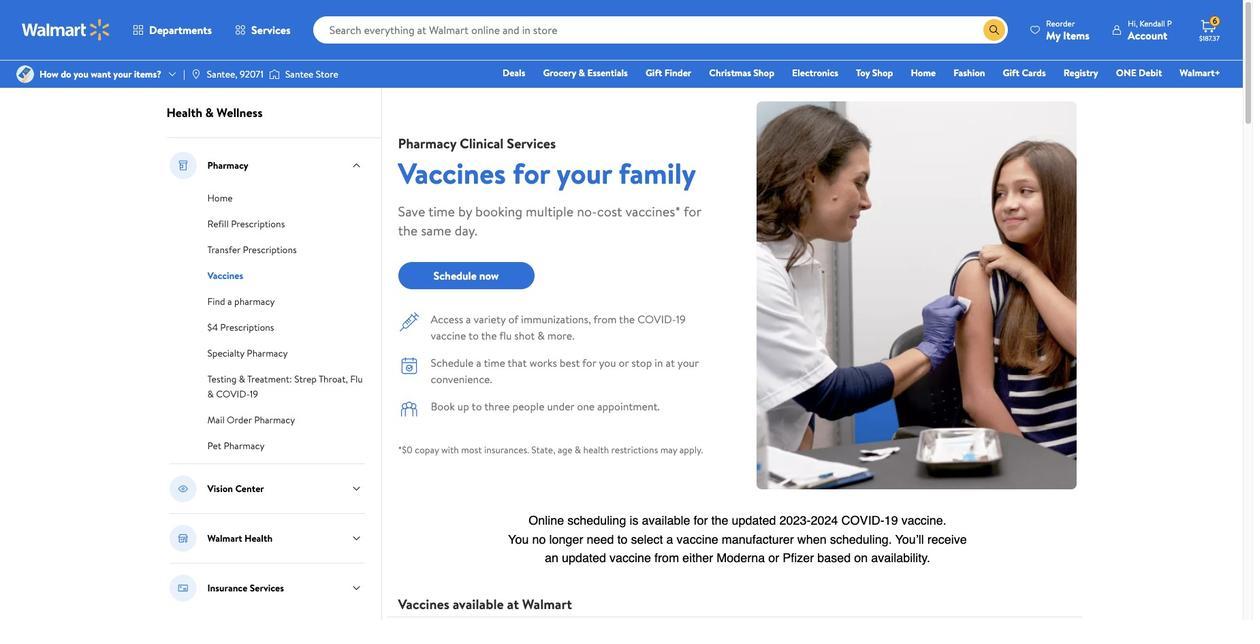 Task type: describe. For each thing, give the bounding box(es) containing it.
& left wellness
[[205, 104, 214, 121]]

mail order pharmacy link
[[207, 412, 295, 427]]

& inside access a variety of immunizations, from the covid-19 vaccine to the flu shot & more.
[[537, 328, 545, 343]]

transfer prescriptions link
[[207, 242, 297, 257]]

pet pharmacy
[[207, 439, 265, 453]]

of
[[508, 312, 518, 327]]

under
[[547, 399, 574, 414]]

0 horizontal spatial your
[[113, 67, 132, 81]]

debit
[[1139, 66, 1162, 80]]

fashion
[[954, 66, 985, 80]]

treatment:
[[247, 373, 292, 386]]

account
[[1128, 28, 1167, 43]]

people
[[512, 399, 544, 414]]

vaccines*
[[625, 202, 681, 221]]

access
[[431, 312, 463, 327]]

access a variety of immunizations, from the covid-19 vaccine to the flu shot & more. image
[[398, 311, 420, 333]]

grocery
[[543, 66, 576, 80]]

how do you want your items?
[[39, 67, 161, 81]]

0 horizontal spatial home link
[[207, 190, 233, 205]]

mail
[[207, 413, 225, 427]]

fashion link
[[947, 65, 991, 80]]

shot
[[514, 328, 535, 343]]

specialty pharmacy link
[[207, 345, 288, 360]]

one debit link
[[1110, 65, 1168, 80]]

walmart+ link
[[1174, 65, 1226, 80]]

for inside pharmacy clinical services vaccines for your family
[[513, 153, 550, 193]]

search icon image
[[989, 25, 1000, 35]]

save time by booking multiple no-cost vaccines* for the same day.
[[398, 202, 701, 240]]

apply.
[[679, 443, 703, 457]]

strep
[[294, 373, 317, 386]]

cards
[[1022, 66, 1046, 80]]

pharmacy clinical services vaccines for your family
[[398, 134, 696, 193]]

available
[[453, 595, 504, 614]]

gift for gift finder
[[646, 66, 662, 80]]

specialty
[[207, 347, 244, 360]]

deals
[[503, 66, 525, 80]]

insurances.
[[484, 443, 529, 457]]

walmart insurance services image
[[169, 575, 196, 602]]

deals link
[[496, 65, 531, 80]]

vaccines link
[[207, 268, 243, 283]]

*$0 copay with most insurances. state, age & health restrictions may apply.
[[398, 443, 703, 457]]

vaccines inside pharmacy clinical services vaccines for your family
[[398, 153, 506, 193]]

restrictions
[[611, 443, 658, 457]]

departments
[[149, 22, 212, 37]]

do
[[61, 67, 71, 81]]

services inside pharmacy clinical services vaccines for your family
[[507, 134, 556, 153]]

electronics
[[792, 66, 838, 80]]

0 horizontal spatial you
[[74, 67, 88, 81]]

vaccines available at walmart
[[398, 595, 572, 614]]

1 horizontal spatial the
[[481, 328, 497, 343]]

your inside pharmacy clinical services vaccines for your family
[[557, 153, 612, 193]]

92071
[[240, 67, 263, 81]]

santee store
[[285, 67, 338, 81]]

a for time
[[476, 355, 481, 370]]

at inside schedule a time that works best for you or stop in at your convenience.
[[666, 355, 675, 370]]

you inside schedule a time that works best for you or stop in at your convenience.
[[599, 355, 616, 370]]

more.
[[547, 328, 574, 343]]

hi, kendall p account
[[1128, 17, 1172, 43]]

state,
[[531, 443, 555, 457]]

wellness
[[217, 104, 263, 121]]

2 vertical spatial services
[[250, 582, 284, 595]]

$4 prescriptions
[[207, 321, 274, 334]]

1 horizontal spatial health
[[245, 532, 272, 545]]

your inside schedule a time that works best for you or stop in at your convenience.
[[677, 355, 699, 370]]

covid- for &
[[216, 387, 250, 401]]

schedule for schedule now
[[433, 268, 477, 283]]

prescriptions for refill prescriptions
[[231, 217, 285, 231]]

copay
[[415, 443, 439, 457]]

for inside save time by booking multiple no-cost vaccines* for the same day.
[[684, 202, 701, 221]]

pharmacy inside pharmacy clinical services vaccines for your family
[[398, 134, 456, 153]]

santee,
[[207, 67, 237, 81]]

shop for christmas shop
[[753, 66, 774, 80]]

age
[[558, 443, 572, 457]]

find a pharmacy link
[[207, 294, 275, 308]]

services inside dropdown button
[[251, 22, 291, 37]]

best
[[560, 355, 580, 370]]

kendall
[[1140, 17, 1165, 29]]

electronics link
[[786, 65, 844, 80]]

appointment.
[[597, 399, 660, 414]]

6
[[1213, 15, 1217, 27]]

& down testing
[[207, 387, 214, 401]]

flu
[[499, 328, 512, 343]]

christmas
[[709, 66, 751, 80]]

one
[[1116, 66, 1136, 80]]

testing
[[207, 373, 237, 386]]

one
[[577, 399, 595, 414]]

insurance services
[[207, 582, 284, 595]]

1 horizontal spatial home link
[[905, 65, 942, 80]]

vaccines for vaccines
[[207, 269, 243, 283]]

santee
[[285, 67, 314, 81]]

reorder my items
[[1046, 17, 1090, 43]]

0 horizontal spatial home
[[207, 191, 233, 205]]

essentials
[[587, 66, 628, 80]]

christmas shop
[[709, 66, 774, 80]]

variety
[[474, 312, 506, 327]]

gift cards link
[[997, 65, 1052, 80]]

pet
[[207, 439, 221, 453]]

up
[[458, 399, 469, 414]]

1 vertical spatial at
[[507, 595, 519, 614]]

pharmacy up treatment:
[[247, 347, 288, 360]]

$4
[[207, 321, 218, 334]]



Task type: locate. For each thing, give the bounding box(es) containing it.
health
[[167, 104, 202, 121], [245, 532, 272, 545]]

stop
[[631, 355, 652, 370]]

1 vertical spatial 19
[[250, 387, 258, 401]]

1 vertical spatial to
[[472, 399, 482, 414]]

2 vertical spatial the
[[481, 328, 497, 343]]

1 horizontal spatial your
[[557, 153, 612, 193]]

with
[[441, 443, 459, 457]]

2 vertical spatial vaccines
[[398, 595, 449, 614]]

walmart health
[[207, 532, 272, 545]]

your right in
[[677, 355, 699, 370]]

health down center
[[245, 532, 272, 545]]

that
[[508, 355, 527, 370]]

0 vertical spatial walmart
[[207, 532, 242, 545]]

&
[[579, 66, 585, 80], [205, 104, 214, 121], [537, 328, 545, 343], [239, 373, 245, 386], [207, 387, 214, 401], [575, 443, 581, 457]]

reorder
[[1046, 17, 1075, 29]]

1 horizontal spatial at
[[666, 355, 675, 370]]

1 vertical spatial prescriptions
[[243, 243, 297, 257]]

1 vertical spatial vaccines
[[207, 269, 243, 283]]

2 horizontal spatial for
[[684, 202, 701, 221]]

2 horizontal spatial the
[[619, 312, 635, 327]]

grocery & essentials
[[543, 66, 628, 80]]

time left that on the bottom of page
[[484, 355, 505, 370]]

cost
[[597, 202, 622, 221]]

1 horizontal spatial shop
[[872, 66, 893, 80]]

a up convenience.
[[476, 355, 481, 370]]

0 vertical spatial at
[[666, 355, 675, 370]]

home link left fashion link
[[905, 65, 942, 80]]

0 horizontal spatial walmart
[[207, 532, 242, 545]]

2 vertical spatial prescriptions
[[220, 321, 274, 334]]

2 vertical spatial your
[[677, 355, 699, 370]]

mail order pharmacy
[[207, 413, 295, 427]]

items?
[[134, 67, 161, 81]]

1 horizontal spatial  image
[[191, 69, 201, 80]]

0 vertical spatial covid-
[[637, 312, 676, 327]]

1 vertical spatial services
[[507, 134, 556, 153]]

a for variety
[[466, 312, 471, 327]]

schedule inside button
[[433, 268, 477, 283]]

refill
[[207, 217, 229, 231]]

to down variety
[[468, 328, 479, 343]]

home link up refill
[[207, 190, 233, 205]]

0 horizontal spatial 19
[[250, 387, 258, 401]]

1 vertical spatial time
[[484, 355, 505, 370]]

works
[[529, 355, 557, 370]]

1 vertical spatial walmart
[[522, 595, 572, 614]]

find a pharmacy
[[207, 295, 275, 308]]

19 for access a variety of immunizations, from the covid-19 vaccine to the flu shot & more.
[[676, 312, 686, 327]]

testing & treatment: strep throat, flu & covid-19 link
[[207, 371, 363, 401]]

0 horizontal spatial health
[[167, 104, 202, 121]]

for right the vaccines*
[[684, 202, 701, 221]]

0 vertical spatial prescriptions
[[231, 217, 285, 231]]

services right "insurance"
[[250, 582, 284, 595]]

toy shop link
[[850, 65, 899, 80]]

finder
[[664, 66, 691, 80]]

walmart health image
[[169, 525, 196, 552]]

 image for santee, 92071
[[191, 69, 201, 80]]

gift inside 'link'
[[1003, 66, 1019, 80]]

at right available
[[507, 595, 519, 614]]

 image for how do you want your items?
[[16, 65, 34, 83]]

in
[[655, 355, 663, 370]]

19 inside access a variety of immunizations, from the covid-19 vaccine to the flu shot & more.
[[676, 312, 686, 327]]

1 vertical spatial schedule
[[431, 355, 474, 370]]

1 horizontal spatial time
[[484, 355, 505, 370]]

find
[[207, 295, 225, 308]]

now
[[479, 268, 499, 283]]

shop right christmas
[[753, 66, 774, 80]]

schedule up convenience.
[[431, 355, 474, 370]]

$4 prescriptions link
[[207, 319, 274, 334]]

gift cards
[[1003, 66, 1046, 80]]

0 vertical spatial vaccines
[[398, 153, 506, 193]]

gift
[[646, 66, 662, 80], [1003, 66, 1019, 80]]

time inside save time by booking multiple no-cost vaccines* for the same day.
[[428, 202, 455, 221]]

santee, 92071
[[207, 67, 263, 81]]

0 horizontal spatial gift
[[646, 66, 662, 80]]

want
[[91, 67, 111, 81]]

pharmacy down order
[[224, 439, 265, 453]]

 image
[[16, 65, 34, 83], [191, 69, 201, 80]]

throat,
[[319, 373, 348, 386]]

center
[[235, 482, 264, 496]]

2 vertical spatial a
[[476, 355, 481, 370]]

multiple
[[526, 202, 574, 221]]

may
[[660, 443, 677, 457]]

0 vertical spatial 19
[[676, 312, 686, 327]]

at right in
[[666, 355, 675, 370]]

prescriptions
[[231, 217, 285, 231], [243, 243, 297, 257], [220, 321, 274, 334]]

your
[[113, 67, 132, 81], [557, 153, 612, 193], [677, 355, 699, 370]]

grocery & essentials link
[[537, 65, 634, 80]]

 image
[[269, 67, 280, 81]]

1 horizontal spatial you
[[599, 355, 616, 370]]

6 $187.37
[[1199, 15, 1220, 43]]

a for pharmacy
[[228, 295, 232, 308]]

schedule for schedule a time that works best for you or stop in at your convenience.
[[431, 355, 474, 370]]

your right want
[[113, 67, 132, 81]]

0 horizontal spatial at
[[507, 595, 519, 614]]

book
[[431, 399, 455, 414]]

& right testing
[[239, 373, 245, 386]]

19 inside testing & treatment: strep throat, flu & covid-19
[[250, 387, 258, 401]]

0 vertical spatial home link
[[905, 65, 942, 80]]

health
[[583, 443, 609, 457]]

pharmacy left clinical
[[398, 134, 456, 153]]

for inside schedule a time that works best for you or stop in at your convenience.
[[582, 355, 596, 370]]

departments button
[[121, 14, 223, 46]]

& right shot at the left of page
[[537, 328, 545, 343]]

pharmacy right 'pharmacy' "image"
[[207, 159, 248, 172]]

vision
[[207, 482, 233, 496]]

access a variety of immunizations, from the covid-19 vaccine to the flu shot & more.
[[431, 312, 686, 343]]

schedule left "now"
[[433, 268, 477, 283]]

gift finder
[[646, 66, 691, 80]]

immunizations,
[[521, 312, 591, 327]]

1 vertical spatial for
[[684, 202, 701, 221]]

covid- down testing
[[216, 387, 250, 401]]

vaccines up by
[[398, 153, 506, 193]]

services right clinical
[[507, 134, 556, 153]]

your up the no-
[[557, 153, 612, 193]]

by
[[458, 202, 472, 221]]

0 vertical spatial to
[[468, 328, 479, 343]]

Walmart Site-Wide search field
[[313, 16, 1008, 44]]

2 vertical spatial for
[[582, 355, 596, 370]]

1 vertical spatial home
[[207, 191, 233, 205]]

shop right toy at right top
[[872, 66, 893, 80]]

home up refill
[[207, 191, 233, 205]]

prescriptions down refill prescriptions
[[243, 243, 297, 257]]

store
[[316, 67, 338, 81]]

vaccines
[[398, 153, 506, 193], [207, 269, 243, 283], [398, 595, 449, 614]]

2 gift from the left
[[1003, 66, 1019, 80]]

0 vertical spatial schedule
[[433, 268, 477, 283]]

0 vertical spatial your
[[113, 67, 132, 81]]

1 horizontal spatial for
[[582, 355, 596, 370]]

0 horizontal spatial the
[[398, 221, 418, 240]]

19 for testing & treatment: strep throat, flu & covid-19
[[250, 387, 258, 401]]

services button
[[223, 14, 302, 46]]

to inside access a variety of immunizations, from the covid-19 vaccine to the flu shot & more.
[[468, 328, 479, 343]]

health & wellness
[[167, 104, 263, 121]]

how
[[39, 67, 58, 81]]

walmart
[[207, 532, 242, 545], [522, 595, 572, 614]]

save
[[398, 202, 425, 221]]

a inside schedule a time that works best for you or stop in at your convenience.
[[476, 355, 481, 370]]

& right age
[[575, 443, 581, 457]]

0 vertical spatial for
[[513, 153, 550, 193]]

vision center image
[[169, 475, 196, 503]]

prescriptions up transfer prescriptions link
[[231, 217, 285, 231]]

order
[[227, 413, 252, 427]]

to
[[468, 328, 479, 343], [472, 399, 482, 414]]

family
[[619, 153, 696, 193]]

covid- inside testing & treatment: strep throat, flu & covid-19
[[216, 387, 250, 401]]

2 horizontal spatial a
[[476, 355, 481, 370]]

no-
[[577, 202, 597, 221]]

the down variety
[[481, 328, 497, 343]]

home left fashion link
[[911, 66, 936, 80]]

transfer prescriptions
[[207, 243, 297, 257]]

time inside schedule a time that works best for you or stop in at your convenience.
[[484, 355, 505, 370]]

gift left cards
[[1003, 66, 1019, 80]]

to right up
[[472, 399, 482, 414]]

clinical
[[460, 134, 504, 153]]

1 horizontal spatial covid-
[[637, 312, 676, 327]]

registry
[[1064, 66, 1098, 80]]

prescriptions for transfer prescriptions
[[243, 243, 297, 257]]

pet pharmacy link
[[207, 438, 265, 453]]

pharmacy image
[[169, 152, 196, 179]]

schedule now button
[[398, 262, 534, 289]]

pharmacy down testing & treatment: strep throat, flu & covid-19
[[254, 413, 295, 427]]

day.
[[455, 221, 477, 240]]

flu
[[350, 373, 363, 386]]

covid- for the
[[637, 312, 676, 327]]

a left variety
[[466, 312, 471, 327]]

a inside access a variety of immunizations, from the covid-19 vaccine to the flu shot & more.
[[466, 312, 471, 327]]

 image left how
[[16, 65, 34, 83]]

refill prescriptions link
[[207, 216, 285, 231]]

0 horizontal spatial shop
[[753, 66, 774, 80]]

 image right the |
[[191, 69, 201, 80]]

vaccines left available
[[398, 595, 449, 614]]

0 horizontal spatial covid-
[[216, 387, 250, 401]]

1 vertical spatial you
[[599, 355, 616, 370]]

health down the |
[[167, 104, 202, 121]]

1 vertical spatial your
[[557, 153, 612, 193]]

vaccines down transfer
[[207, 269, 243, 283]]

covid- inside access a variety of immunizations, from the covid-19 vaccine to the flu shot & more.
[[637, 312, 676, 327]]

0 horizontal spatial a
[[228, 295, 232, 308]]

the down save at the top of page
[[398, 221, 418, 240]]

0 vertical spatial home
[[911, 66, 936, 80]]

1 horizontal spatial a
[[466, 312, 471, 327]]

services up the 92071
[[251, 22, 291, 37]]

& right grocery
[[579, 66, 585, 80]]

1 gift from the left
[[646, 66, 662, 80]]

the right from
[[619, 312, 635, 327]]

or
[[619, 355, 629, 370]]

0 vertical spatial health
[[167, 104, 202, 121]]

schedule inside schedule a time that works best for you or stop in at your convenience.
[[431, 355, 474, 370]]

2 horizontal spatial your
[[677, 355, 699, 370]]

you left or
[[599, 355, 616, 370]]

you right the do
[[74, 67, 88, 81]]

shop inside toy shop link
[[872, 66, 893, 80]]

vaccines for vaccines available at walmart
[[398, 595, 449, 614]]

0 vertical spatial time
[[428, 202, 455, 221]]

registry link
[[1057, 65, 1104, 80]]

shop for toy shop
[[872, 66, 893, 80]]

schedule now
[[433, 268, 499, 283]]

1 vertical spatial a
[[466, 312, 471, 327]]

0 horizontal spatial time
[[428, 202, 455, 221]]

book up to three people under one appointment. image
[[398, 398, 420, 420]]

0 horizontal spatial for
[[513, 153, 550, 193]]

gift for gift cards
[[1003, 66, 1019, 80]]

$187.37
[[1199, 33, 1220, 43]]

toy shop
[[856, 66, 893, 80]]

1 horizontal spatial gift
[[1003, 66, 1019, 80]]

prescriptions for $4 prescriptions
[[220, 321, 274, 334]]

0 vertical spatial a
[[228, 295, 232, 308]]

christmas shop link
[[703, 65, 780, 80]]

schedule a time that works best for you or stop in at your convenience. image
[[398, 355, 420, 377]]

gift left finder
[[646, 66, 662, 80]]

0 vertical spatial the
[[398, 221, 418, 240]]

0 vertical spatial services
[[251, 22, 291, 37]]

0 vertical spatial you
[[74, 67, 88, 81]]

for up multiple
[[513, 153, 550, 193]]

for right the best
[[582, 355, 596, 370]]

time up same
[[428, 202, 455, 221]]

covid- up in
[[637, 312, 676, 327]]

insurance
[[207, 582, 247, 595]]

walmart+
[[1180, 66, 1220, 80]]

specialty pharmacy
[[207, 347, 288, 360]]

Search search field
[[313, 16, 1008, 44]]

vaccine
[[431, 328, 466, 343]]

|
[[183, 67, 185, 81]]

shop inside the christmas shop link
[[753, 66, 774, 80]]

1 shop from the left
[[753, 66, 774, 80]]

the inside save time by booking multiple no-cost vaccines* for the same day.
[[398, 221, 418, 240]]

1 horizontal spatial home
[[911, 66, 936, 80]]

0 horizontal spatial  image
[[16, 65, 34, 83]]

1 vertical spatial the
[[619, 312, 635, 327]]

1 horizontal spatial walmart
[[522, 595, 572, 614]]

1 horizontal spatial 19
[[676, 312, 686, 327]]

pharmacy
[[234, 295, 275, 308]]

1 vertical spatial home link
[[207, 190, 233, 205]]

1 vertical spatial covid-
[[216, 387, 250, 401]]

gift finder link
[[639, 65, 698, 80]]

prescriptions up specialty pharmacy link
[[220, 321, 274, 334]]

a right find
[[228, 295, 232, 308]]

transfer
[[207, 243, 240, 257]]

2 shop from the left
[[872, 66, 893, 80]]

1 vertical spatial health
[[245, 532, 272, 545]]

walmart image
[[22, 19, 110, 41]]



Task type: vqa. For each thing, say whether or not it's contained in the screenshot.
a related to time
yes



